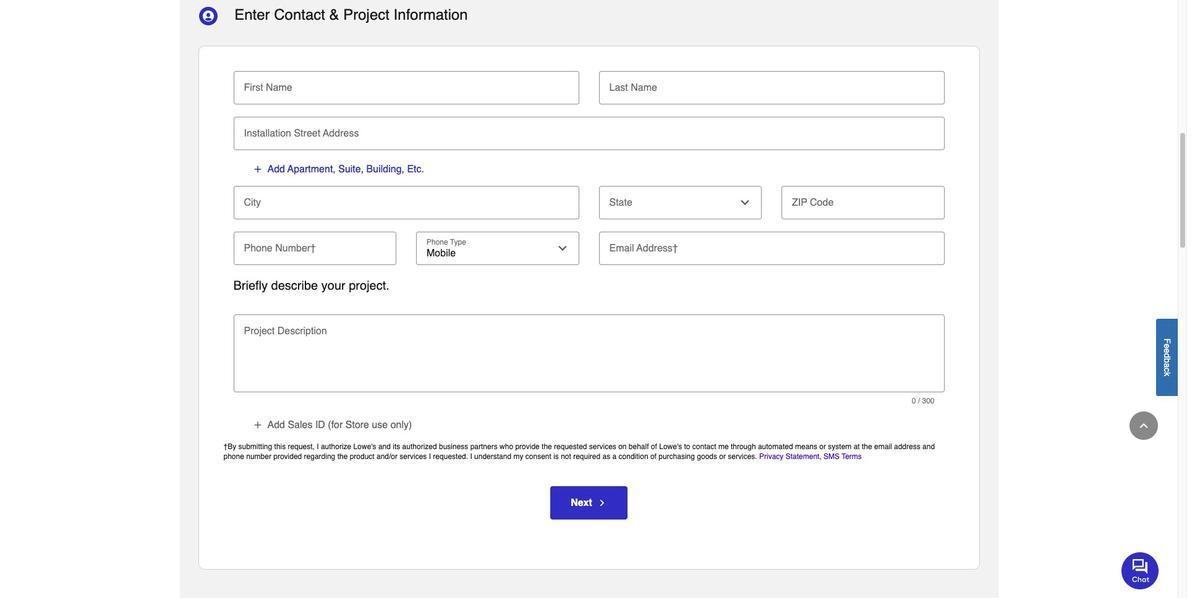 Task type: describe. For each thing, give the bounding box(es) containing it.
consent
[[526, 453, 552, 462]]

2 e from the top
[[1163, 349, 1173, 354]]

privacy
[[760, 453, 784, 462]]

through
[[731, 443, 756, 452]]

phone
[[244, 243, 273, 254]]

1 horizontal spatial services
[[589, 443, 617, 452]]

describe
[[271, 279, 318, 293]]

contact
[[274, 6, 325, 24]]

City text field
[[238, 186, 574, 213]]

code
[[810, 197, 834, 208]]

next
[[571, 498, 593, 509]]

1 horizontal spatial the
[[542, 443, 552, 452]]

request,
[[288, 443, 315, 452]]

a inside button
[[1163, 363, 1173, 368]]

Installation Street Address text field
[[238, 117, 940, 144]]

address†
[[637, 243, 678, 254]]

purchasing
[[659, 453, 695, 462]]

add sales id (for store use only)
[[268, 420, 412, 431]]

automated
[[758, 443, 794, 452]]

1 e from the top
[[1163, 344, 1173, 349]]

†
[[224, 443, 228, 452]]

regarding
[[304, 453, 335, 462]]

goods
[[697, 453, 718, 462]]

to
[[685, 443, 691, 452]]

email
[[610, 243, 634, 254]]

this
[[274, 443, 286, 452]]

services.
[[728, 453, 758, 462]]

d
[[1163, 354, 1173, 358]]

add for add apartment, suite, building, etc.
[[268, 164, 285, 175]]

plus image
[[253, 164, 263, 174]]

who
[[500, 443, 514, 452]]

a inside the † by submitting this request, i authorize                         lowe's and its authorized business partners who                         provide the requested services on behalf of lowe's                         to contact me through automated means or system at the                         email address and phone number provided regarding the                         product and/or services i requested. i understand my                         consent is not required as a condition of purchasing                         goods or services.
[[613, 453, 617, 462]]

c
[[1163, 368, 1173, 372]]

phone number†
[[244, 243, 316, 254]]

is
[[554, 453, 559, 462]]

description
[[278, 326, 327, 337]]

phone
[[224, 453, 244, 462]]

condition
[[619, 453, 649, 462]]

1 vertical spatial of
[[651, 453, 657, 462]]

sms
[[824, 453, 840, 462]]

privacy statement link
[[760, 453, 820, 462]]

enter contact & project information
[[235, 6, 468, 24]]

etc.
[[407, 164, 424, 175]]

by
[[228, 443, 236, 452]]

not
[[561, 453, 572, 462]]

0 vertical spatial project
[[344, 6, 390, 24]]

chevron up image
[[1138, 420, 1151, 432]]

0 horizontal spatial i
[[317, 443, 319, 452]]

1 vertical spatial or
[[720, 453, 726, 462]]

0 horizontal spatial services
[[400, 453, 427, 462]]

1 and from the left
[[379, 443, 391, 452]]

information
[[394, 6, 468, 24]]

first name
[[244, 82, 292, 93]]

store
[[346, 420, 369, 431]]

contact and project information image
[[198, 6, 218, 26]]

your
[[322, 279, 346, 293]]

briefly
[[234, 279, 268, 293]]

installation street address
[[244, 128, 359, 139]]

b
[[1163, 358, 1173, 363]]

requested.
[[433, 453, 468, 462]]

my
[[514, 453, 524, 462]]

its
[[393, 443, 400, 452]]

address
[[895, 443, 921, 452]]

300
[[923, 397, 935, 406]]

means
[[796, 443, 818, 452]]

f e e d b a c k button
[[1157, 319, 1179, 396]]

only)
[[391, 420, 412, 431]]

behalf
[[629, 443, 649, 452]]

add apartment, suite, building, etc. button
[[252, 163, 425, 176]]

k
[[1163, 372, 1173, 377]]

2 horizontal spatial the
[[862, 443, 873, 452]]

ZIP Code text field
[[787, 186, 940, 213]]

0 vertical spatial of
[[651, 443, 658, 452]]

number
[[246, 453, 272, 462]]

add for add sales id (for store use only)
[[268, 420, 285, 431]]

submitting
[[239, 443, 272, 452]]

f e e d b a c k
[[1163, 339, 1173, 377]]

sms terms link
[[824, 453, 862, 462]]

Project Description text field
[[238, 332, 940, 386]]

project.
[[349, 279, 390, 293]]

enter
[[235, 6, 270, 24]]

name for first name
[[266, 82, 292, 93]]



Task type: locate. For each thing, give the bounding box(es) containing it.
2 lowe's from the left
[[660, 443, 683, 452]]

e
[[1163, 344, 1173, 349], [1163, 349, 1173, 354]]

the down "authorize"
[[338, 453, 348, 462]]

name
[[266, 82, 292, 93], [631, 82, 658, 93]]

installation
[[244, 128, 291, 139]]

system
[[829, 443, 852, 452]]

sales
[[288, 420, 313, 431]]

street
[[294, 128, 321, 139]]

0 horizontal spatial name
[[266, 82, 292, 93]]

project left description
[[244, 326, 275, 337]]

2 name from the left
[[631, 82, 658, 93]]

or up the ,
[[820, 443, 827, 452]]

required
[[574, 453, 601, 462]]

1 name from the left
[[266, 82, 292, 93]]

zip code
[[793, 197, 834, 208]]

plus image
[[253, 421, 263, 431]]

0 horizontal spatial project
[[244, 326, 275, 337]]

privacy statement , sms terms
[[760, 453, 862, 462]]

or
[[820, 443, 827, 452], [720, 453, 726, 462]]

1 vertical spatial project
[[244, 326, 275, 337]]

1 horizontal spatial name
[[631, 82, 658, 93]]

and
[[379, 443, 391, 452], [923, 443, 935, 452]]

contact
[[693, 443, 717, 452]]

services
[[589, 443, 617, 452], [400, 453, 427, 462]]

i up regarding
[[317, 443, 319, 452]]

understand
[[475, 453, 512, 462]]

Email Address† text field
[[604, 232, 940, 259]]

0 horizontal spatial a
[[613, 453, 617, 462]]

f
[[1163, 339, 1173, 344]]

add apartment, suite, building, etc.
[[268, 164, 424, 175]]

i down partners at the left bottom of page
[[470, 453, 473, 462]]

last name
[[610, 82, 658, 93]]

Phone Number† text field
[[238, 232, 392, 259]]

the right at
[[862, 443, 873, 452]]

e up d at the right bottom
[[1163, 344, 1173, 349]]

Last Name text field
[[604, 71, 940, 98]]

a
[[1163, 363, 1173, 368], [613, 453, 617, 462]]

0 / 300
[[912, 397, 935, 406]]

last
[[610, 82, 628, 93]]

zip
[[793, 197, 808, 208]]

1 horizontal spatial and
[[923, 443, 935, 452]]

0
[[912, 397, 917, 406]]

product
[[350, 453, 375, 462]]

briefly describe your project.
[[234, 279, 390, 293]]

0 horizontal spatial or
[[720, 453, 726, 462]]

1 horizontal spatial project
[[344, 6, 390, 24]]

of right condition
[[651, 453, 657, 462]]

email address†
[[610, 243, 678, 254]]

0 vertical spatial services
[[589, 443, 617, 452]]

apartment,
[[288, 164, 336, 175]]

name right the last at right
[[631, 82, 658, 93]]

lowe's up purchasing
[[660, 443, 683, 452]]

authorized
[[403, 443, 437, 452]]

name right first
[[266, 82, 292, 93]]

1 horizontal spatial lowe's
[[660, 443, 683, 452]]

and right address at the bottom of the page
[[923, 443, 935, 452]]

email
[[875, 443, 893, 452]]

provide
[[516, 443, 540, 452]]

0 horizontal spatial the
[[338, 453, 348, 462]]

number†
[[275, 243, 316, 254]]

the up consent
[[542, 443, 552, 452]]

0 vertical spatial a
[[1163, 363, 1173, 368]]

e up b
[[1163, 349, 1173, 354]]

lowe's up product
[[354, 443, 377, 452]]

&
[[329, 6, 339, 24]]

add right plus image
[[268, 164, 285, 175]]

partners
[[471, 443, 498, 452]]

name for last name
[[631, 82, 658, 93]]

add right plus icon on the left of page
[[268, 420, 285, 431]]

1 add from the top
[[268, 164, 285, 175]]

scroll to top element
[[1130, 412, 1159, 440]]

and/or
[[377, 453, 398, 462]]

add
[[268, 164, 285, 175], [268, 420, 285, 431]]

of right behalf
[[651, 443, 658, 452]]

First Name text field
[[238, 71, 574, 98]]

1 lowe's from the left
[[354, 443, 377, 452]]

me
[[719, 443, 729, 452]]

add sales id (for store use only) button
[[252, 419, 413, 433]]

or down me
[[720, 453, 726, 462]]

city
[[244, 197, 261, 208]]

project right '&'
[[344, 6, 390, 24]]

suite,
[[339, 164, 364, 175]]

i down authorized
[[429, 453, 431, 462]]

chevron right image
[[598, 499, 607, 509]]

services up as
[[589, 443, 617, 452]]

provided
[[274, 453, 302, 462]]

2 horizontal spatial i
[[470, 453, 473, 462]]

1 horizontal spatial i
[[429, 453, 431, 462]]

use
[[372, 420, 388, 431]]

authorize
[[321, 443, 352, 452]]

1 vertical spatial services
[[400, 453, 427, 462]]

of
[[651, 443, 658, 452], [651, 453, 657, 462]]

2 add from the top
[[268, 420, 285, 431]]

add inside add sales id (for store use only) 'button'
[[268, 420, 285, 431]]

chat invite button image
[[1122, 552, 1160, 590]]

0 vertical spatial or
[[820, 443, 827, 452]]

a right as
[[613, 453, 617, 462]]

1 vertical spatial add
[[268, 420, 285, 431]]

requested
[[554, 443, 587, 452]]

a up k
[[1163, 363, 1173, 368]]

1 horizontal spatial or
[[820, 443, 827, 452]]

/
[[919, 397, 921, 406]]

add inside 'add apartment, suite, building, etc.' button
[[268, 164, 285, 175]]

and up and/or
[[379, 443, 391, 452]]

the
[[542, 443, 552, 452], [862, 443, 873, 452], [338, 453, 348, 462]]

project description
[[244, 326, 327, 337]]

at
[[854, 443, 860, 452]]

terms
[[842, 453, 862, 462]]

statement
[[786, 453, 820, 462]]

1 horizontal spatial a
[[1163, 363, 1173, 368]]

building,
[[367, 164, 405, 175]]

next button
[[551, 487, 628, 520]]

0 horizontal spatial lowe's
[[354, 443, 377, 452]]

business
[[439, 443, 469, 452]]

0 vertical spatial add
[[268, 164, 285, 175]]

on
[[619, 443, 627, 452]]

0 horizontal spatial and
[[379, 443, 391, 452]]

,
[[820, 453, 822, 462]]

1 vertical spatial a
[[613, 453, 617, 462]]

2 and from the left
[[923, 443, 935, 452]]

† by submitting this request, i authorize                         lowe's and its authorized business partners who                         provide the requested services on behalf of lowe's                         to contact me through automated means or system at the                         email address and phone number provided regarding the                         product and/or services i requested. i understand my                         consent is not required as a condition of purchasing                         goods or services.
[[224, 443, 935, 462]]

id
[[315, 420, 325, 431]]

services down authorized
[[400, 453, 427, 462]]

i
[[317, 443, 319, 452], [429, 453, 431, 462], [470, 453, 473, 462]]

as
[[603, 453, 611, 462]]

first
[[244, 82, 263, 93]]



Task type: vqa. For each thing, say whether or not it's contained in the screenshot.
leftmost LOWE'S
yes



